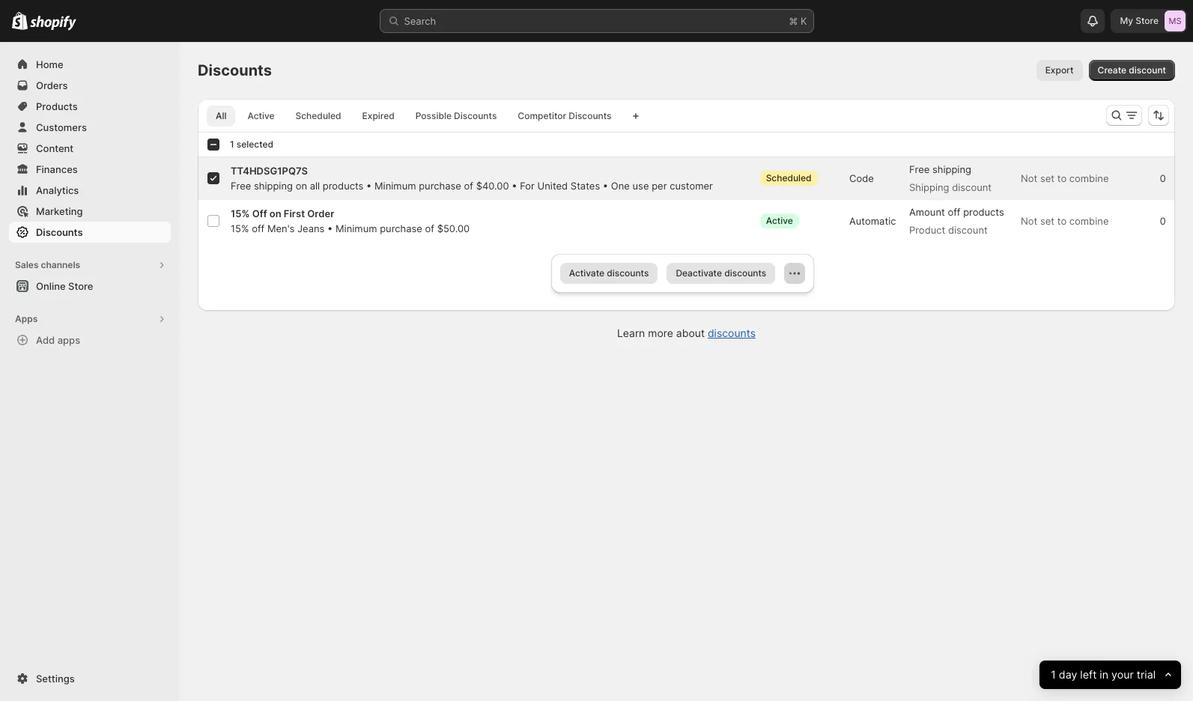 Task type: locate. For each thing, give the bounding box(es) containing it.
15% off on first order 15% off men's jeans • minimum purchase of $50.00
[[231, 208, 470, 235]]

1 vertical spatial on
[[270, 208, 282, 220]]

2 not from the top
[[1022, 215, 1038, 227]]

apps
[[57, 334, 80, 346]]

1 vertical spatial of
[[425, 223, 435, 235]]

discounts right deactivate
[[725, 268, 767, 279]]

•
[[366, 180, 372, 192], [512, 180, 518, 192], [603, 180, 609, 192], [328, 223, 333, 235]]

add apps
[[36, 334, 80, 346]]

scheduled link
[[287, 106, 350, 127]]

discount up 'amount off products product discount'
[[953, 181, 992, 193]]

purchase left the $50.00
[[380, 223, 423, 235]]

discounts
[[198, 61, 272, 79], [454, 110, 497, 121], [569, 110, 612, 121], [36, 226, 83, 238]]

not set to combine for amount off products product discount
[[1022, 215, 1109, 227]]

on left all
[[296, 180, 307, 192]]

2 not set to combine from the top
[[1022, 215, 1109, 227]]

of left $40.00
[[464, 180, 474, 192]]

scheduled right active link
[[296, 110, 341, 121]]

minimum up 15% off on first order 15% off men's jeans • minimum purchase of $50.00
[[375, 180, 416, 192]]

selected
[[237, 139, 274, 150]]

0 vertical spatial not
[[1022, 172, 1038, 184]]

not set to combine for free shipping shipping discount
[[1022, 172, 1109, 184]]

store for online store
[[68, 280, 93, 292]]

search
[[404, 15, 436, 27]]

0 horizontal spatial active
[[248, 110, 275, 121]]

shipping
[[933, 163, 972, 175], [254, 180, 293, 192]]

0 vertical spatial shipping
[[933, 163, 972, 175]]

purchase inside 15% off on first order 15% off men's jeans • minimum purchase of $50.00
[[380, 223, 423, 235]]

marketing link
[[9, 201, 171, 222]]

discounts right possible
[[454, 110, 497, 121]]

deactivate discounts button
[[667, 263, 776, 284]]

finances link
[[9, 159, 171, 180]]

active down the scheduled dropdown button
[[766, 215, 794, 226]]

possible discounts link
[[407, 106, 506, 127]]

order
[[307, 208, 334, 220]]

1 vertical spatial discount
[[953, 181, 992, 193]]

1 horizontal spatial store
[[1136, 15, 1159, 26]]

1 horizontal spatial free
[[910, 163, 930, 175]]

• left one
[[603, 180, 609, 192]]

0 horizontal spatial scheduled
[[296, 110, 341, 121]]

scheduled up active dropdown button
[[766, 172, 812, 184]]

1 combine from the top
[[1070, 172, 1109, 184]]

activate
[[569, 268, 605, 279]]

shopify image
[[12, 12, 28, 30], [30, 16, 77, 31]]

1 vertical spatial 15%
[[231, 223, 249, 235]]

0 vertical spatial combine
[[1070, 172, 1109, 184]]

1 vertical spatial combine
[[1070, 215, 1109, 227]]

set for free shipping shipping discount
[[1041, 172, 1055, 184]]

discounts for deactivate discounts
[[725, 268, 767, 279]]

discount right product
[[949, 224, 988, 236]]

1 vertical spatial active
[[766, 215, 794, 226]]

store right my
[[1136, 15, 1159, 26]]

15% left 'off'
[[231, 208, 250, 220]]

0 vertical spatial on
[[296, 180, 307, 192]]

content link
[[9, 138, 171, 159]]

not for amount off products product discount
[[1022, 215, 1038, 227]]

2 0 from the top
[[1161, 215, 1167, 227]]

analytics link
[[9, 180, 171, 201]]

online store link
[[9, 276, 171, 297]]

1 vertical spatial to
[[1058, 215, 1067, 227]]

shipping down the tt4hdsg1pq7s
[[254, 180, 293, 192]]

0 vertical spatial free
[[910, 163, 930, 175]]

2 to from the top
[[1058, 215, 1067, 227]]

on inside 15% off on first order 15% off men's jeans • minimum purchase of $50.00
[[270, 208, 282, 220]]

1 vertical spatial off
[[252, 223, 265, 235]]

0 vertical spatial set
[[1041, 172, 1055, 184]]

2 set from the top
[[1041, 215, 1055, 227]]

2 vertical spatial discount
[[949, 224, 988, 236]]

1 vertical spatial not set to combine
[[1022, 215, 1109, 227]]

0 horizontal spatial of
[[425, 223, 435, 235]]

1 left selected
[[230, 139, 234, 150]]

• down the order
[[328, 223, 333, 235]]

to
[[1058, 172, 1067, 184], [1058, 215, 1067, 227]]

discounts inside "activate discounts" 'button'
[[607, 268, 649, 279]]

0 horizontal spatial off
[[252, 223, 265, 235]]

off right amount
[[948, 206, 961, 218]]

discounts link
[[9, 222, 171, 243]]

products right all
[[323, 180, 364, 192]]

0 vertical spatial 15%
[[231, 208, 250, 220]]

1 vertical spatial shipping
[[254, 180, 293, 192]]

1 vertical spatial purchase
[[380, 223, 423, 235]]

active inside active dropdown button
[[766, 215, 794, 226]]

1 inside 1 day left in your trial dropdown button
[[1051, 668, 1056, 682]]

1
[[230, 139, 234, 150], [1051, 668, 1056, 682]]

discounts inside the deactivate discounts button
[[725, 268, 767, 279]]

of
[[464, 180, 474, 192], [425, 223, 435, 235]]

scheduled
[[296, 110, 341, 121], [766, 172, 812, 184]]

free shipping on all products • minimum purchase of $40.00 • for united states • one use per customer
[[231, 180, 713, 192]]

shipping for shipping
[[933, 163, 972, 175]]

purchase up the $50.00
[[419, 180, 462, 192]]

0 horizontal spatial free
[[231, 180, 251, 192]]

0 vertical spatial 0
[[1161, 172, 1167, 184]]

15% left men's
[[231, 223, 249, 235]]

1 not set to combine from the top
[[1022, 172, 1109, 184]]

on right 'off'
[[270, 208, 282, 220]]

1 vertical spatial not
[[1022, 215, 1038, 227]]

1 horizontal spatial active
[[766, 215, 794, 226]]

1 horizontal spatial off
[[948, 206, 961, 218]]

active button
[[759, 206, 816, 236]]

1 vertical spatial 1
[[1051, 668, 1056, 682]]

0 vertical spatial discount
[[1130, 64, 1167, 76]]

0 vertical spatial products
[[323, 180, 364, 192]]

minimum inside 15% off on first order 15% off men's jeans • minimum purchase of $50.00
[[336, 223, 377, 235]]

minimum
[[375, 180, 416, 192], [336, 223, 377, 235]]

0 vertical spatial off
[[948, 206, 961, 218]]

store down sales channels button
[[68, 280, 93, 292]]

0 vertical spatial store
[[1136, 15, 1159, 26]]

1 for 1 day left in your trial
[[1051, 668, 1056, 682]]

0 horizontal spatial store
[[68, 280, 93, 292]]

free for free shipping shipping discount
[[910, 163, 930, 175]]

my store image
[[1165, 10, 1186, 31]]

active inside active link
[[248, 110, 275, 121]]

off
[[948, 206, 961, 218], [252, 223, 265, 235]]

2 combine from the top
[[1070, 215, 1109, 227]]

finances
[[36, 163, 78, 175]]

1 vertical spatial 0
[[1161, 215, 1167, 227]]

0 vertical spatial not set to combine
[[1022, 172, 1109, 184]]

0 horizontal spatial shipping
[[254, 180, 293, 192]]

1 horizontal spatial shopify image
[[30, 16, 77, 31]]

1 horizontal spatial on
[[296, 180, 307, 192]]

shipping up the shipping
[[933, 163, 972, 175]]

activate discounts
[[569, 268, 649, 279]]

all
[[216, 110, 227, 121]]

1 day left in your trial
[[1051, 668, 1156, 682]]

analytics
[[36, 184, 79, 196]]

shipping inside "free shipping shipping discount"
[[933, 163, 972, 175]]

1 horizontal spatial products
[[964, 206, 1005, 218]]

customers
[[36, 121, 87, 133]]

0 horizontal spatial 1
[[230, 139, 234, 150]]

men's
[[267, 223, 295, 235]]

purchase
[[419, 180, 462, 192], [380, 223, 423, 235]]

possible
[[416, 110, 452, 121]]

customer
[[670, 180, 713, 192]]

discounts
[[607, 268, 649, 279], [725, 268, 767, 279], [708, 327, 756, 339]]

settings link
[[9, 668, 171, 689]]

online store
[[36, 280, 93, 292]]

0 horizontal spatial on
[[270, 208, 282, 220]]

tab list
[[204, 105, 624, 127]]

on
[[296, 180, 307, 192], [270, 208, 282, 220]]

free inside "free shipping shipping discount"
[[910, 163, 930, 175]]

active up selected
[[248, 110, 275, 121]]

0 horizontal spatial products
[[323, 180, 364, 192]]

shipping
[[910, 181, 950, 193]]

1 left day
[[1051, 668, 1056, 682]]

combine
[[1070, 172, 1109, 184], [1070, 215, 1109, 227]]

not for free shipping shipping discount
[[1022, 172, 1038, 184]]

of left the $50.00
[[425, 223, 435, 235]]

1 horizontal spatial scheduled
[[766, 172, 812, 184]]

0 vertical spatial 1
[[230, 139, 234, 150]]

off down 'off'
[[252, 223, 265, 235]]

1 vertical spatial products
[[964, 206, 1005, 218]]

not
[[1022, 172, 1038, 184], [1022, 215, 1038, 227]]

0 vertical spatial active
[[248, 110, 275, 121]]

1 horizontal spatial shipping
[[933, 163, 972, 175]]

off inside 'amount off products product discount'
[[948, 206, 961, 218]]

1 set from the top
[[1041, 172, 1055, 184]]

apps
[[15, 313, 38, 325]]

1 selected
[[230, 139, 274, 150]]

1 vertical spatial minimum
[[336, 223, 377, 235]]

free down the tt4hdsg1pq7s
[[231, 180, 251, 192]]

0 vertical spatial to
[[1058, 172, 1067, 184]]

discount right create
[[1130, 64, 1167, 76]]

1 horizontal spatial of
[[464, 180, 474, 192]]

1 0 from the top
[[1161, 172, 1167, 184]]

expired link
[[353, 106, 404, 127]]

1 vertical spatial scheduled
[[766, 172, 812, 184]]

1 vertical spatial free
[[231, 180, 251, 192]]

1 vertical spatial set
[[1041, 215, 1055, 227]]

automatic
[[850, 215, 897, 227]]

0 vertical spatial of
[[464, 180, 474, 192]]

1 not from the top
[[1022, 172, 1038, 184]]

products down "free shipping shipping discount"
[[964, 206, 1005, 218]]

free up the shipping
[[910, 163, 930, 175]]

discounts right the activate
[[607, 268, 649, 279]]

orders link
[[9, 75, 171, 96]]

minimum right jeans
[[336, 223, 377, 235]]

customers link
[[9, 117, 171, 138]]

0
[[1161, 172, 1167, 184], [1161, 215, 1167, 227]]

k
[[801, 15, 808, 27]]

1 horizontal spatial 1
[[1051, 668, 1056, 682]]

free
[[910, 163, 930, 175], [231, 180, 251, 192]]

1 to from the top
[[1058, 172, 1067, 184]]

deactivate
[[676, 268, 722, 279]]

left
[[1081, 668, 1097, 682]]

store inside button
[[68, 280, 93, 292]]

1 vertical spatial store
[[68, 280, 93, 292]]

day
[[1059, 668, 1078, 682]]



Task type: vqa. For each thing, say whether or not it's contained in the screenshot.
Activate discounts
yes



Task type: describe. For each thing, give the bounding box(es) containing it.
set for amount off products product discount
[[1041, 215, 1055, 227]]

free shipping shipping discount
[[910, 163, 992, 193]]

⌘ k
[[790, 15, 808, 27]]

combine for amount off products product discount
[[1070, 215, 1109, 227]]

products inside 'amount off products product discount'
[[964, 206, 1005, 218]]

for
[[520, 180, 535, 192]]

about
[[677, 327, 705, 339]]

competitor discounts
[[518, 110, 612, 121]]

more
[[648, 327, 674, 339]]

all
[[310, 180, 320, 192]]

• left for
[[512, 180, 518, 192]]

export
[[1046, 64, 1074, 76]]

home
[[36, 58, 63, 70]]

add
[[36, 334, 55, 346]]

states
[[571, 180, 600, 192]]

discount inside 'amount off products product discount'
[[949, 224, 988, 236]]

competitor discounts link
[[509, 106, 621, 127]]

expired
[[362, 110, 395, 121]]

create discount
[[1098, 64, 1167, 76]]

trial
[[1137, 668, 1156, 682]]

off inside 15% off on first order 15% off men's jeans • minimum purchase of $50.00
[[252, 223, 265, 235]]

online
[[36, 280, 66, 292]]

products link
[[9, 96, 171, 117]]

0 vertical spatial minimum
[[375, 180, 416, 192]]

apps button
[[9, 309, 171, 330]]

amount
[[910, 206, 946, 218]]

$50.00
[[437, 223, 470, 235]]

shipping for on
[[254, 180, 293, 192]]

online store button
[[0, 276, 180, 297]]

combine for free shipping shipping discount
[[1070, 172, 1109, 184]]

scheduled inside dropdown button
[[766, 172, 812, 184]]

marketing
[[36, 205, 83, 217]]

1 15% from the top
[[231, 208, 250, 220]]

first
[[284, 208, 305, 220]]

my store
[[1121, 15, 1159, 26]]

discounts link
[[708, 327, 756, 339]]

scheduled button
[[759, 163, 835, 193]]

add apps button
[[9, 330, 171, 351]]

united
[[538, 180, 568, 192]]

off
[[252, 208, 267, 220]]

⌘
[[790, 15, 798, 27]]

0 for amount off products product discount
[[1161, 215, 1167, 227]]

2 15% from the top
[[231, 223, 249, 235]]

channels
[[41, 259, 80, 271]]

discounts up all
[[198, 61, 272, 79]]

competitor
[[518, 110, 567, 121]]

0 vertical spatial scheduled
[[296, 110, 341, 121]]

on for first
[[270, 208, 282, 220]]

learn
[[618, 327, 645, 339]]

tab list containing all
[[204, 105, 624, 127]]

possible discounts
[[416, 110, 497, 121]]

• up 15% off on first order 15% off men's jeans • minimum purchase of $50.00
[[366, 180, 372, 192]]

discounts down marketing
[[36, 226, 83, 238]]

sales channels button
[[9, 255, 171, 276]]

home link
[[9, 54, 171, 75]]

all button
[[207, 106, 236, 127]]

sales
[[15, 259, 39, 271]]

active link
[[239, 106, 284, 127]]

0 vertical spatial purchase
[[419, 180, 462, 192]]

discount inside button
[[1130, 64, 1167, 76]]

learn more about discounts
[[618, 327, 756, 339]]

0 horizontal spatial shopify image
[[12, 12, 28, 30]]

on for all
[[296, 180, 307, 192]]

discount inside "free shipping shipping discount"
[[953, 181, 992, 193]]

in
[[1100, 668, 1109, 682]]

my
[[1121, 15, 1134, 26]]

store for my store
[[1136, 15, 1159, 26]]

one
[[611, 180, 630, 192]]

activate discounts button
[[560, 263, 658, 284]]

orders
[[36, 79, 68, 91]]

amount off products product discount
[[910, 206, 1005, 236]]

discounts right competitor
[[569, 110, 612, 121]]

discounts right about
[[708, 327, 756, 339]]

your
[[1112, 668, 1134, 682]]

use
[[633, 180, 649, 192]]

free for free shipping on all products • minimum purchase of $40.00 • for united states • one use per customer
[[231, 180, 251, 192]]

to for amount off products product discount
[[1058, 215, 1067, 227]]

tt4hdsg1pq7s
[[231, 165, 308, 177]]

create
[[1098, 64, 1127, 76]]

discounts for activate discounts
[[607, 268, 649, 279]]

deactivate discounts
[[676, 268, 767, 279]]

product
[[910, 224, 946, 236]]

0 for free shipping shipping discount
[[1161, 172, 1167, 184]]

1 day left in your trial button
[[1040, 661, 1182, 689]]

1 for 1 selected
[[230, 139, 234, 150]]

settings
[[36, 673, 75, 685]]

jeans
[[298, 223, 325, 235]]

• inside 15% off on first order 15% off men's jeans • minimum purchase of $50.00
[[328, 223, 333, 235]]

create discount button
[[1089, 60, 1176, 81]]

per
[[652, 180, 667, 192]]

to for free shipping shipping discount
[[1058, 172, 1067, 184]]

export button
[[1037, 60, 1083, 81]]

$40.00
[[476, 180, 509, 192]]

sales channels
[[15, 259, 80, 271]]

of inside 15% off on first order 15% off men's jeans • minimum purchase of $50.00
[[425, 223, 435, 235]]

content
[[36, 142, 74, 154]]

code
[[850, 172, 874, 184]]



